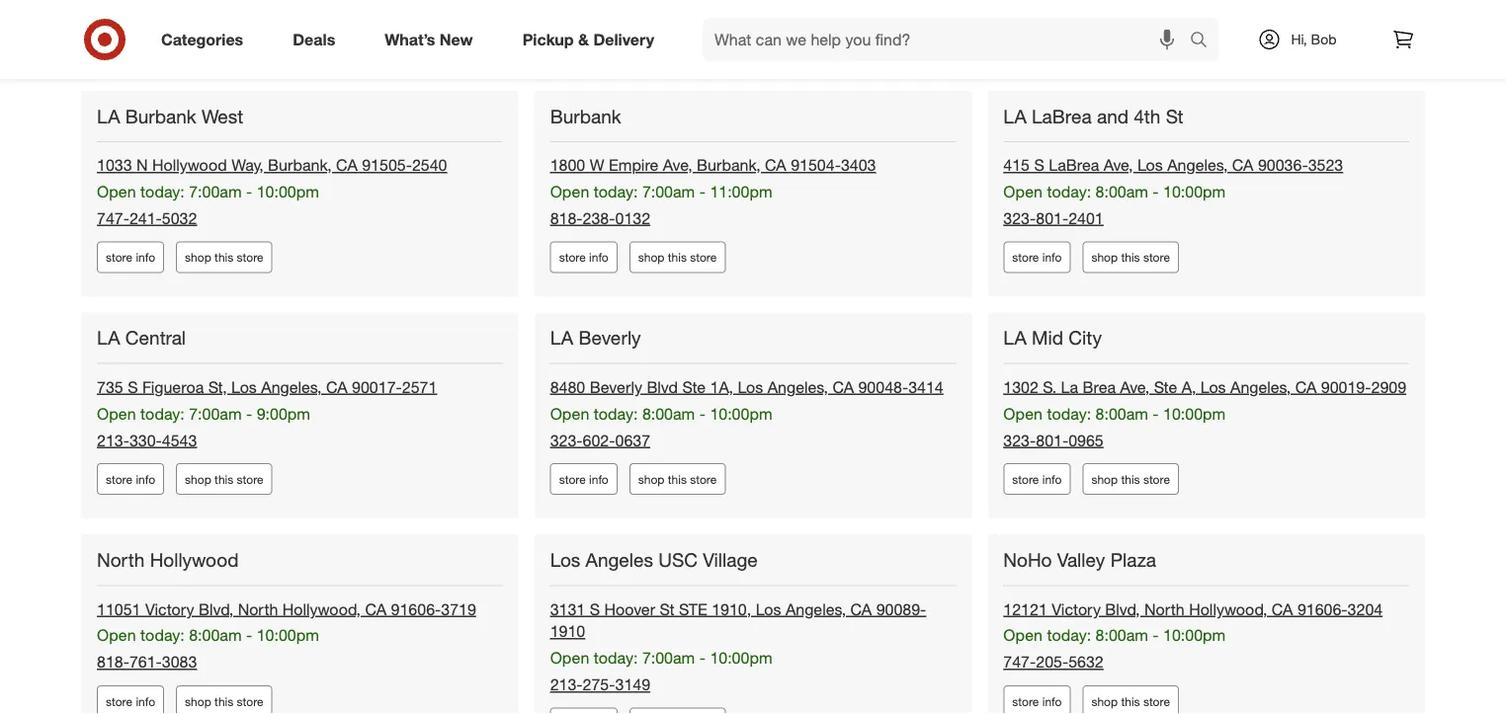 Task type: describe. For each thing, give the bounding box(es) containing it.
ca inside 11051 victory blvd, north hollywood, ca 91606-3719 open today: 8:00am - 10:00pm 818-761-3083
[[365, 600, 387, 619]]

los inside the 8480 beverly blvd ste 1a, los angeles, ca 90048-3414 open today: 8:00am - 10:00pm 323-602-0637
[[738, 378, 763, 397]]

275-
[[583, 675, 615, 695]]

burbank link
[[550, 105, 625, 128]]

90019-
[[1321, 378, 1371, 397]]

shop this store down the 0132
[[638, 250, 717, 265]]

today: inside 3131 s hoover st ste 1910, los angeles, ca 90089- 1910 open today: 7:00am - 10:00pm 213-275-3149
[[594, 649, 638, 668]]

los inside 1302 s. la brea ave, ste a, los angeles, ca 90019-2909 open today: 8:00am - 10:00pm 323-801-0965
[[1201, 378, 1226, 397]]

blvd
[[647, 378, 678, 397]]

village
[[703, 549, 758, 571]]

818-761-3083 link
[[97, 653, 197, 672]]

los inside 3131 s hoover st ste 1910, los angeles, ca 90089- 1910 open today: 7:00am - 10:00pm 213-275-3149
[[756, 600, 781, 619]]

la burbank west
[[97, 105, 243, 127]]

0965
[[1069, 431, 1104, 450]]

info for la central
[[136, 472, 155, 487]]

hollywood, for noho valley plaza
[[1189, 600, 1267, 619]]

323- inside 1302 s. la brea ave, ste a, los angeles, ca 90019-2909 open today: 8:00am - 10:00pm 323-801-0965
[[1004, 431, 1036, 450]]

8:00am inside the 8480 beverly blvd ste 1a, los angeles, ca 90048-3414 open today: 8:00am - 10:00pm 323-602-0637
[[642, 404, 695, 423]]

store info link for noho valley plaza
[[1004, 686, 1071, 715]]

hoover
[[604, 600, 655, 619]]

5632
[[1069, 653, 1104, 672]]

west
[[202, 105, 243, 127]]

shop this store button left search "button"
[[1083, 0, 1179, 29]]

3719
[[441, 600, 476, 619]]

info for la beverly
[[589, 472, 609, 487]]

shop this store button for beverly
[[629, 464, 726, 495]]

open inside 1800 w empire ave, burbank, ca 91504-3403 open today: 7:00am - 11:00pm 818-238-0132
[[550, 182, 589, 201]]

shop this store for hollywood
[[185, 694, 264, 709]]

w
[[590, 156, 604, 175]]

los inside 415 s labrea ave, los angeles, ca 90036-3523 open today: 8:00am - 10:00pm 323-801-2401
[[1138, 156, 1163, 175]]

1302 s. la brea ave, ste a, los angeles, ca 90019-2909 link
[[1004, 378, 1407, 397]]

what's new link
[[368, 18, 498, 61]]

shop this store left search "button"
[[1092, 5, 1170, 20]]

hi,
[[1291, 31, 1307, 48]]

shop this store button down the 0132
[[629, 242, 726, 273]]

noho valley plaza link
[[1004, 549, 1160, 572]]

90048-
[[858, 378, 908, 397]]

&
[[578, 30, 589, 49]]

this left search "button"
[[1121, 5, 1140, 20]]

today: inside 1800 w empire ave, burbank, ca 91504-3403 open today: 7:00am - 11:00pm 818-238-0132
[[594, 182, 638, 201]]

ave, for la labrea and 4th st
[[1104, 156, 1133, 175]]

- inside 415 s labrea ave, los angeles, ca 90036-3523 open today: 8:00am - 10:00pm 323-801-2401
[[1153, 182, 1159, 201]]

1302
[[1004, 378, 1039, 397]]

today: inside 1033 n hollywood way, burbank, ca 91505-2540 open today: 7:00am - 10:00pm 747-241-5032
[[140, 182, 185, 201]]

la beverly
[[550, 327, 641, 349]]

la mid city link
[[1004, 327, 1106, 350]]

shop this store for beverly
[[638, 472, 717, 487]]

747- for la
[[97, 209, 129, 228]]

la labrea and 4th st
[[1004, 105, 1183, 127]]

3149
[[615, 675, 650, 695]]

store info for la central
[[106, 472, 155, 487]]

241-
[[129, 209, 162, 228]]

today: inside 415 s labrea ave, los angeles, ca 90036-3523 open today: 8:00am - 10:00pm 323-801-2401
[[1047, 182, 1091, 201]]

3523
[[1308, 156, 1343, 175]]

90017-
[[352, 378, 402, 397]]

shop this store button for hollywood
[[176, 686, 272, 715]]

los inside 735 s figueroa st, los angeles, ca 90017-2571 open today: 7:00am - 9:00pm 213-330-4543
[[231, 378, 257, 397]]

beverly for la
[[579, 327, 641, 349]]

blvd, for valley
[[1105, 600, 1140, 619]]

store info link for la central
[[97, 464, 164, 495]]

store info link for burbank
[[550, 242, 617, 273]]

10:00pm inside the 8480 beverly blvd ste 1a, los angeles, ca 90048-3414 open today: 8:00am - 10:00pm 323-602-0637
[[710, 404, 772, 423]]

info for la burbank west
[[136, 250, 155, 265]]

st inside 3131 s hoover st ste 1910, los angeles, ca 90089- 1910 open today: 7:00am - 10:00pm 213-275-3149
[[660, 600, 675, 619]]

1 vertical spatial hollywood
[[150, 549, 239, 571]]

ca inside 735 s figueroa st, los angeles, ca 90017-2571 open today: 7:00am - 9:00pm 213-330-4543
[[326, 378, 348, 397]]

11:00pm
[[710, 182, 772, 201]]

213-330-4543 link
[[97, 431, 197, 450]]

la burbank west link
[[97, 105, 247, 128]]

la central link
[[97, 327, 190, 350]]

angeles, inside 3131 s hoover st ste 1910, los angeles, ca 90089- 1910 open today: 7:00am - 10:00pm 213-275-3149
[[786, 600, 846, 619]]

ca inside the 8480 beverly blvd ste 1a, los angeles, ca 90048-3414 open today: 8:00am - 10:00pm 323-602-0637
[[833, 378, 854, 397]]

hollywood inside 1033 n hollywood way, burbank, ca 91505-2540 open today: 7:00am - 10:00pm 747-241-5032
[[152, 156, 227, 175]]

- inside 1302 s. la brea ave, ste a, los angeles, ca 90019-2909 open today: 8:00am - 10:00pm 323-801-0965
[[1153, 404, 1159, 423]]

a,
[[1182, 378, 1196, 397]]

818- for burbank
[[550, 209, 583, 228]]

- inside 1033 n hollywood way, burbank, ca 91505-2540 open today: 7:00am - 10:00pm 747-241-5032
[[246, 182, 252, 201]]

store info link for la burbank west
[[97, 242, 164, 273]]

1a,
[[710, 378, 733, 397]]

4th
[[1134, 105, 1161, 127]]

st,
[[208, 378, 227, 397]]

store info link for la beverly
[[550, 464, 617, 495]]

search button
[[1181, 18, 1229, 65]]

90089-
[[876, 600, 926, 619]]

213-275-3149 link
[[550, 675, 650, 695]]

735 s figueroa st, los angeles, ca 90017-2571 open today: 7:00am - 9:00pm 213-330-4543
[[97, 378, 437, 450]]

323- inside the 8480 beverly blvd ste 1a, los angeles, ca 90048-3414 open today: 8:00am - 10:00pm 323-602-0637
[[550, 431, 583, 450]]

shop for valley
[[1092, 694, 1118, 709]]

la central
[[97, 327, 186, 349]]

store info link for la mid city
[[1004, 464, 1071, 495]]

pickup & delivery link
[[506, 18, 679, 61]]

415 s labrea ave, los angeles, ca 90036-3523 open today: 8:00am - 10:00pm 323-801-2401
[[1004, 156, 1343, 228]]

205-
[[1036, 653, 1069, 672]]

91505-
[[362, 156, 412, 175]]

brea
[[1083, 378, 1116, 397]]

north for noho valley plaza
[[1145, 600, 1185, 619]]

beverly for 8480
[[590, 378, 642, 397]]

1033 n hollywood way, burbank, ca 91505-2540 open today: 7:00am - 10:00pm 747-241-5032
[[97, 156, 447, 228]]

open inside 1033 n hollywood way, burbank, ca 91505-2540 open today: 7:00am - 10:00pm 747-241-5032
[[97, 182, 136, 201]]

plaza
[[1111, 549, 1156, 571]]

los up 3131 in the left bottom of the page
[[550, 549, 580, 571]]

0 vertical spatial labrea
[[1032, 105, 1092, 127]]

today: inside 11051 victory blvd, north hollywood, ca 91606-3719 open today: 8:00am - 10:00pm 818-761-3083
[[140, 626, 185, 646]]

deals link
[[276, 18, 360, 61]]

shop this store for burbank
[[185, 250, 264, 265]]

this for labrea
[[1121, 250, 1140, 265]]

empire
[[609, 156, 659, 175]]

801- inside 415 s labrea ave, los angeles, ca 90036-3523 open today: 8:00am - 10:00pm 323-801-2401
[[1036, 209, 1069, 228]]

1033
[[97, 156, 132, 175]]

categories link
[[144, 18, 268, 61]]

angeles, inside 735 s figueroa st, los angeles, ca 90017-2571 open today: 7:00am - 9:00pm 213-330-4543
[[261, 378, 322, 397]]

shop for hollywood
[[185, 694, 211, 709]]

ca inside 12121 victory blvd, north hollywood, ca 91606-3204 open today: 8:00am - 10:00pm 747-205-5632
[[1272, 600, 1293, 619]]

store info for la labrea and 4th st
[[1012, 250, 1062, 265]]

shop for burbank
[[185, 250, 211, 265]]

s for angeles
[[590, 600, 600, 619]]

burbank, for la burbank west
[[268, 156, 332, 175]]

1910,
[[712, 600, 751, 619]]

12121
[[1004, 600, 1047, 619]]

323-801-0965 link
[[1004, 431, 1104, 450]]

91606- for noho valley plaza
[[1298, 600, 1348, 619]]

shop this store for central
[[185, 472, 264, 487]]

info for north hollywood
[[136, 694, 155, 709]]

angeles
[[586, 549, 653, 571]]

12121 victory blvd, north hollywood, ca 91606-3204 link
[[1004, 600, 1383, 619]]

0 horizontal spatial north
[[97, 549, 145, 571]]

8480 beverly blvd ste 1a, los angeles, ca 90048-3414 open today: 8:00am - 10:00pm 323-602-0637
[[550, 378, 944, 450]]

shop for mid
[[1092, 472, 1118, 487]]

ste
[[679, 600, 707, 619]]

store info for noho valley plaza
[[1012, 694, 1062, 709]]

pickup
[[523, 30, 574, 49]]

today: inside 12121 victory blvd, north hollywood, ca 91606-3204 open today: 8:00am - 10:00pm 747-205-5632
[[1047, 626, 1091, 646]]

2540
[[412, 156, 447, 175]]

open inside 415 s labrea ave, los angeles, ca 90036-3523 open today: 8:00am - 10:00pm 323-801-2401
[[1004, 182, 1043, 201]]

- inside 735 s figueroa st, los angeles, ca 90017-2571 open today: 7:00am - 9:00pm 213-330-4543
[[246, 404, 252, 423]]

hi, bob
[[1291, 31, 1337, 48]]

la for la central
[[97, 327, 120, 349]]

1800
[[550, 156, 585, 175]]

415 s labrea ave, los angeles, ca 90036-3523 link
[[1004, 156, 1343, 175]]

los angeles usc village
[[550, 549, 758, 571]]

213- inside 735 s figueroa st, los angeles, ca 90017-2571 open today: 7:00am - 9:00pm 213-330-4543
[[97, 431, 129, 450]]

this for beverly
[[668, 472, 687, 487]]

323-602-0637 link
[[550, 431, 650, 450]]

la labrea and 4th st link
[[1004, 105, 1187, 128]]

this for valley
[[1121, 694, 1140, 709]]

11051
[[97, 600, 141, 619]]

mid
[[1032, 327, 1064, 349]]

9:00pm
[[257, 404, 310, 423]]

1800 w empire ave, burbank, ca 91504-3403 open today: 7:00am - 11:00pm 818-238-0132
[[550, 156, 876, 228]]

open inside 735 s figueroa st, los angeles, ca 90017-2571 open today: 7:00am - 9:00pm 213-330-4543
[[97, 404, 136, 423]]

91504-
[[791, 156, 841, 175]]

today: inside the 8480 beverly blvd ste 1a, los angeles, ca 90048-3414 open today: 8:00am - 10:00pm 323-602-0637
[[594, 404, 638, 423]]

new
[[440, 30, 473, 49]]

store info link for north hollywood
[[97, 686, 164, 715]]

la beverly link
[[550, 327, 645, 350]]

la mid city
[[1004, 327, 1102, 349]]



Task type: vqa. For each thing, say whether or not it's contained in the screenshot.
today:
yes



Task type: locate. For each thing, give the bounding box(es) containing it.
beverly up 8480
[[579, 327, 641, 349]]

noho
[[1004, 549, 1052, 571]]

burbank, for burbank
[[697, 156, 761, 175]]

this down 1800 w empire ave, burbank, ca 91504-3403 open today: 7:00am - 11:00pm 818-238-0132
[[668, 250, 687, 265]]

what's
[[385, 30, 435, 49]]

735 s figueroa st, los angeles, ca 90017-2571 link
[[97, 378, 437, 397]]

7:00am inside 1033 n hollywood way, burbank, ca 91505-2540 open today: 7:00am - 10:00pm 747-241-5032
[[189, 182, 242, 201]]

3131 s hoover st ste 1910, los angeles, ca 90089- 1910 open today: 7:00am - 10:00pm 213-275-3149
[[550, 600, 926, 695]]

5032
[[162, 209, 197, 228]]

burbank
[[125, 105, 196, 127], [550, 105, 621, 127]]

747- down 12121
[[1004, 653, 1036, 672]]

323- down 415
[[1004, 209, 1036, 228]]

ave, inside 1302 s. la brea ave, ste a, los angeles, ca 90019-2909 open today: 8:00am - 10:00pm 323-801-0965
[[1120, 378, 1150, 397]]

store info for la burbank west
[[106, 250, 155, 265]]

shop
[[1092, 5, 1118, 20], [638, 28, 665, 43], [185, 250, 211, 265], [638, 250, 665, 265], [1092, 250, 1118, 265], [185, 472, 211, 487], [638, 472, 665, 487], [1092, 472, 1118, 487], [185, 694, 211, 709], [1092, 694, 1118, 709]]

this down 11051 victory blvd, north hollywood, ca 91606-3719 open today: 8:00am - 10:00pm 818-761-3083
[[215, 694, 233, 709]]

- inside 11051 victory blvd, north hollywood, ca 91606-3719 open today: 8:00am - 10:00pm 818-761-3083
[[246, 626, 252, 646]]

8480
[[550, 378, 585, 397]]

3414
[[908, 378, 944, 397]]

delivery
[[593, 30, 654, 49]]

la left central
[[97, 327, 120, 349]]

this down 415 s labrea ave, los angeles, ca 90036-3523 open today: 8:00am - 10:00pm 323-801-2401
[[1121, 250, 1140, 265]]

What can we help you find? suggestions appear below search field
[[703, 18, 1195, 61]]

7:00am down way,
[[189, 182, 242, 201]]

today: up 323-602-0637 link
[[594, 404, 638, 423]]

north
[[97, 549, 145, 571], [238, 600, 278, 619], [1145, 600, 1185, 619]]

s inside 3131 s hoover st ste 1910, los angeles, ca 90089- 1910 open today: 7:00am - 10:00pm 213-275-3149
[[590, 600, 600, 619]]

today:
[[140, 182, 185, 201], [594, 182, 638, 201], [1047, 182, 1091, 201], [140, 404, 185, 423], [594, 404, 638, 423], [1047, 404, 1091, 423], [140, 626, 185, 646], [1047, 626, 1091, 646], [594, 649, 638, 668]]

open down 11051
[[97, 626, 136, 646]]

0 horizontal spatial 213-
[[97, 431, 129, 450]]

open down 735
[[97, 404, 136, 423]]

la left the mid
[[1004, 327, 1027, 349]]

labrea left and
[[1032, 105, 1092, 127]]

1 hollywood, from the left
[[283, 600, 361, 619]]

0 vertical spatial 818-
[[550, 209, 583, 228]]

la for la burbank west
[[97, 105, 120, 127]]

0 horizontal spatial 91606-
[[391, 600, 441, 619]]

- inside 3131 s hoover st ste 1910, los angeles, ca 90089- 1910 open today: 7:00am - 10:00pm 213-275-3149
[[699, 649, 706, 668]]

today: down la
[[1047, 404, 1091, 423]]

shop this store for labrea
[[1092, 250, 1170, 265]]

this for hollywood
[[215, 694, 233, 709]]

1 horizontal spatial blvd,
[[1105, 600, 1140, 619]]

ste left a, on the bottom right of the page
[[1154, 378, 1178, 397]]

way,
[[231, 156, 264, 175]]

0 vertical spatial 747-
[[97, 209, 129, 228]]

s for labrea
[[1034, 156, 1045, 175]]

shop this store down 2401
[[1092, 250, 1170, 265]]

shop this store button down 5032
[[176, 242, 272, 273]]

open inside 12121 victory blvd, north hollywood, ca 91606-3204 open today: 8:00am - 10:00pm 747-205-5632
[[1004, 626, 1043, 646]]

categories
[[161, 30, 243, 49]]

2 horizontal spatial north
[[1145, 600, 1185, 619]]

shop this store button down 3083
[[176, 686, 272, 715]]

- inside the 8480 beverly blvd ste 1a, los angeles, ca 90048-3414 open today: 8:00am - 10:00pm 323-602-0637
[[699, 404, 706, 423]]

0 vertical spatial beverly
[[579, 327, 641, 349]]

2 801- from the top
[[1036, 431, 1069, 450]]

burbank, inside 1800 w empire ave, burbank, ca 91504-3403 open today: 7:00am - 11:00pm 818-238-0132
[[697, 156, 761, 175]]

8:00am up 3083
[[189, 626, 242, 646]]

shop this store right &
[[638, 28, 717, 43]]

today: inside 735 s figueroa st, los angeles, ca 90017-2571 open today: 7:00am - 9:00pm 213-330-4543
[[140, 404, 185, 423]]

la up 8480
[[550, 327, 573, 349]]

s inside 735 s figueroa st, los angeles, ca 90017-2571 open today: 7:00am - 9:00pm 213-330-4543
[[128, 378, 138, 397]]

10:00pm inside 3131 s hoover st ste 1910, los angeles, ca 90089- 1910 open today: 7:00am - 10:00pm 213-275-3149
[[710, 649, 772, 668]]

1 horizontal spatial 747-
[[1004, 653, 1036, 672]]

8:00am inside 12121 victory blvd, north hollywood, ca 91606-3204 open today: 8:00am - 10:00pm 747-205-5632
[[1096, 626, 1148, 646]]

7:00am down empire
[[642, 182, 695, 201]]

323- down 8480
[[550, 431, 583, 450]]

735
[[97, 378, 123, 397]]

8:00am
[[1096, 182, 1148, 201], [642, 404, 695, 423], [1096, 404, 1148, 423], [189, 626, 242, 646], [1096, 626, 1148, 646]]

hollywood,
[[283, 600, 361, 619], [1189, 600, 1267, 619]]

s.
[[1043, 378, 1057, 397]]

90036-
[[1258, 156, 1308, 175]]

victory for hollywood
[[145, 600, 194, 619]]

hollywood, for north hollywood
[[283, 600, 361, 619]]

search
[[1181, 32, 1229, 51]]

1 vertical spatial 747-
[[1004, 653, 1036, 672]]

shop this store down 0637
[[638, 472, 717, 487]]

1 horizontal spatial s
[[590, 600, 600, 619]]

0 vertical spatial st
[[1166, 105, 1183, 127]]

figueroa
[[142, 378, 204, 397]]

victory inside 11051 victory blvd, north hollywood, ca 91606-3719 open today: 8:00am - 10:00pm 818-761-3083
[[145, 600, 194, 619]]

ca left 91505-
[[336, 156, 358, 175]]

- down 1302 s. la brea ave, ste a, los angeles, ca 90019-2909 link
[[1153, 404, 1159, 423]]

shop for beverly
[[638, 472, 665, 487]]

open inside 1302 s. la brea ave, ste a, los angeles, ca 90019-2909 open today: 8:00am - 10:00pm 323-801-0965
[[1004, 404, 1043, 423]]

today: up 747-241-5032 link at the top left of the page
[[140, 182, 185, 201]]

1 blvd, from the left
[[199, 600, 233, 619]]

10:00pm
[[257, 182, 319, 201], [1163, 182, 1226, 201], [710, 404, 772, 423], [1163, 404, 1226, 423], [257, 626, 319, 646], [1163, 626, 1226, 646], [710, 649, 772, 668]]

this down 735 s figueroa st, los angeles, ca 90017-2571 open today: 7:00am - 9:00pm 213-330-4543
[[215, 472, 233, 487]]

ave, right empire
[[663, 156, 692, 175]]

s right 735
[[128, 378, 138, 397]]

angeles, right 1910, at bottom
[[786, 600, 846, 619]]

this for central
[[215, 472, 233, 487]]

angeles, right a, on the bottom right of the page
[[1231, 378, 1291, 397]]

north inside 11051 victory blvd, north hollywood, ca 91606-3719 open today: 8:00am - 10:00pm 818-761-3083
[[238, 600, 278, 619]]

north hollywood
[[97, 549, 239, 571]]

10:00pm down the 8480 beverly blvd ste 1a, los angeles, ca 90048-3414 link at the bottom of page
[[710, 404, 772, 423]]

415
[[1004, 156, 1030, 175]]

1 ste from the left
[[682, 378, 706, 397]]

shop this store down "5632"
[[1092, 694, 1170, 709]]

what's new
[[385, 30, 473, 49]]

ca inside 1800 w empire ave, burbank, ca 91504-3403 open today: 7:00am - 11:00pm 818-238-0132
[[765, 156, 786, 175]]

747- inside 1033 n hollywood way, burbank, ca 91505-2540 open today: 7:00am - 10:00pm 747-241-5032
[[97, 209, 129, 228]]

this down 1033 n hollywood way, burbank, ca 91505-2540 open today: 7:00am - 10:00pm 747-241-5032
[[215, 250, 233, 265]]

victory for valley
[[1052, 600, 1101, 619]]

10:00pm inside 1033 n hollywood way, burbank, ca 91505-2540 open today: 7:00am - 10:00pm 747-241-5032
[[257, 182, 319, 201]]

1 horizontal spatial ste
[[1154, 378, 1178, 397]]

818- inside 11051 victory blvd, north hollywood, ca 91606-3719 open today: 8:00am - 10:00pm 818-761-3083
[[97, 653, 129, 672]]

los right 1910, at bottom
[[756, 600, 781, 619]]

ave, right brea
[[1120, 378, 1150, 397]]

shop this store button right &
[[629, 20, 726, 51]]

this up plaza on the bottom of page
[[1121, 472, 1140, 487]]

victory inside 12121 victory blvd, north hollywood, ca 91606-3204 open today: 8:00am - 10:00pm 747-205-5632
[[1052, 600, 1101, 619]]

shop this store button for burbank
[[176, 242, 272, 273]]

2 burbank from the left
[[550, 105, 621, 127]]

323-801-2401 link
[[1004, 209, 1104, 228]]

1800 w empire ave, burbank, ca 91504-3403 link
[[550, 156, 876, 175]]

10:00pm inside 1302 s. la brea ave, ste a, los angeles, ca 90019-2909 open today: 8:00am - 10:00pm 323-801-0965
[[1163, 404, 1226, 423]]

1 horizontal spatial victory
[[1052, 600, 1101, 619]]

818- inside 1800 w empire ave, burbank, ca 91504-3403 open today: 7:00am - 11:00pm 818-238-0132
[[550, 209, 583, 228]]

shop this store for valley
[[1092, 694, 1170, 709]]

7:00am down st,
[[189, 404, 242, 423]]

8:00am inside 415 s labrea ave, los angeles, ca 90036-3523 open today: 8:00am - 10:00pm 323-801-2401
[[1096, 182, 1148, 201]]

store info link for la labrea and 4th st
[[1004, 242, 1071, 273]]

1 vertical spatial 213-
[[550, 675, 583, 695]]

burbank up w
[[550, 105, 621, 127]]

north hollywood link
[[97, 549, 243, 572]]

10:00pm down 11051 victory blvd, north hollywood, ca 91606-3719 link
[[257, 626, 319, 646]]

10:00pm down 415 s labrea ave, los angeles, ca 90036-3523 link
[[1163, 182, 1226, 201]]

1 horizontal spatial burbank
[[550, 105, 621, 127]]

8:00am inside 1302 s. la brea ave, ste a, los angeles, ca 90019-2909 open today: 8:00am - 10:00pm 323-801-0965
[[1096, 404, 1148, 423]]

10:00pm inside 12121 victory blvd, north hollywood, ca 91606-3204 open today: 8:00am - 10:00pm 747-205-5632
[[1163, 626, 1226, 646]]

602-
[[583, 431, 615, 450]]

store info for la mid city
[[1012, 472, 1062, 487]]

1302 s. la brea ave, ste a, los angeles, ca 90019-2909 open today: 8:00am - 10:00pm 323-801-0965
[[1004, 378, 1407, 450]]

- down 1800 w empire ave, burbank, ca 91504-3403 link
[[699, 182, 706, 201]]

213- down 735
[[97, 431, 129, 450]]

blvd, down north hollywood link
[[199, 600, 233, 619]]

blvd, inside 11051 victory blvd, north hollywood, ca 91606-3719 open today: 8:00am - 10:00pm 818-761-3083
[[199, 600, 233, 619]]

0 vertical spatial s
[[1034, 156, 1045, 175]]

info for la labrea and 4th st
[[1043, 250, 1062, 265]]

3083
[[162, 653, 197, 672]]

usc
[[658, 549, 698, 571]]

1 vertical spatial st
[[660, 600, 675, 619]]

this for burbank
[[215, 250, 233, 265]]

shop this store for mid
[[1092, 472, 1170, 487]]

1 vertical spatial labrea
[[1049, 156, 1099, 175]]

info for burbank
[[589, 250, 609, 265]]

ste inside 1302 s. la brea ave, ste a, los angeles, ca 90019-2909 open today: 8:00am - 10:00pm 323-801-0965
[[1154, 378, 1178, 397]]

shop this store down 5032
[[185, 250, 264, 265]]

s right 415
[[1034, 156, 1045, 175]]

open down 415
[[1004, 182, 1043, 201]]

valley
[[1057, 549, 1105, 571]]

ave, inside 1800 w empire ave, burbank, ca 91504-3403 open today: 7:00am - 11:00pm 818-238-0132
[[663, 156, 692, 175]]

2571
[[402, 378, 437, 397]]

angeles,
[[1167, 156, 1228, 175], [261, 378, 322, 397], [768, 378, 828, 397], [1231, 378, 1291, 397], [786, 600, 846, 619]]

3131
[[550, 600, 585, 619]]

this for mid
[[1121, 472, 1140, 487]]

info for noho valley plaza
[[1043, 694, 1062, 709]]

0 horizontal spatial ste
[[682, 378, 706, 397]]

1 91606- from the left
[[391, 600, 441, 619]]

ave,
[[663, 156, 692, 175], [1104, 156, 1133, 175], [1120, 378, 1150, 397]]

la for la beverly
[[550, 327, 573, 349]]

818- for north hollywood
[[97, 653, 129, 672]]

los down the 4th
[[1138, 156, 1163, 175]]

7:00am inside 3131 s hoover st ste 1910, los angeles, ca 90089- 1910 open today: 7:00am - 10:00pm 213-275-3149
[[642, 649, 695, 668]]

open down 8480
[[550, 404, 589, 423]]

1 horizontal spatial 213-
[[550, 675, 583, 695]]

los right the 1a,
[[738, 378, 763, 397]]

323- down 1302
[[1004, 431, 1036, 450]]

ca
[[336, 156, 358, 175], [765, 156, 786, 175], [1232, 156, 1254, 175], [326, 378, 348, 397], [833, 378, 854, 397], [1295, 378, 1317, 397], [365, 600, 387, 619], [851, 600, 872, 619], [1272, 600, 1293, 619]]

ste inside the 8480 beverly blvd ste 1a, los angeles, ca 90048-3414 open today: 8:00am - 10:00pm 323-602-0637
[[682, 378, 706, 397]]

ca left 90019-
[[1295, 378, 1317, 397]]

store
[[106, 5, 133, 20], [1012, 5, 1039, 20], [1143, 5, 1170, 20], [559, 28, 586, 43], [690, 28, 717, 43], [106, 250, 133, 265], [237, 250, 264, 265], [559, 250, 586, 265], [690, 250, 717, 265], [1012, 250, 1039, 265], [1143, 250, 1170, 265], [106, 472, 133, 487], [237, 472, 264, 487], [559, 472, 586, 487], [690, 472, 717, 487], [1012, 472, 1039, 487], [1143, 472, 1170, 487], [106, 694, 133, 709], [237, 694, 264, 709], [1012, 694, 1039, 709], [1143, 694, 1170, 709]]

north for north hollywood
[[238, 600, 278, 619]]

801- inside 1302 s. la brea ave, ste a, los angeles, ca 90019-2909 open today: 8:00am - 10:00pm 323-801-0965
[[1036, 431, 1069, 450]]

st right the 4th
[[1166, 105, 1183, 127]]

today: up the 213-275-3149 link
[[594, 649, 638, 668]]

blvd, for hollywood
[[199, 600, 233, 619]]

la
[[1061, 378, 1078, 397]]

north inside 12121 victory blvd, north hollywood, ca 91606-3204 open today: 8:00am - 10:00pm 747-205-5632
[[1145, 600, 1185, 619]]

ave, for burbank
[[663, 156, 692, 175]]

beverly
[[579, 327, 641, 349], [590, 378, 642, 397]]

0 horizontal spatial victory
[[145, 600, 194, 619]]

open down 1302
[[1004, 404, 1043, 423]]

0 horizontal spatial hollywood,
[[283, 600, 361, 619]]

0 horizontal spatial burbank,
[[268, 156, 332, 175]]

2 burbank, from the left
[[697, 156, 761, 175]]

330-
[[129, 431, 162, 450]]

today: inside 1302 s. la brea ave, ste a, los angeles, ca 90019-2909 open today: 8:00am - 10:00pm 323-801-0965
[[1047, 404, 1091, 423]]

238-
[[583, 209, 615, 228]]

- inside 12121 victory blvd, north hollywood, ca 91606-3204 open today: 8:00am - 10:00pm 747-205-5632
[[1153, 626, 1159, 646]]

ca inside 3131 s hoover st ste 1910, los angeles, ca 90089- 1910 open today: 7:00am - 10:00pm 213-275-3149
[[851, 600, 872, 619]]

801-
[[1036, 209, 1069, 228], [1036, 431, 1069, 450]]

3204
[[1348, 600, 1383, 619]]

beverly inside the 8480 beverly blvd ste 1a, los angeles, ca 90048-3414 open today: 8:00am - 10:00pm 323-602-0637
[[590, 378, 642, 397]]

shop this store button down 0637
[[629, 464, 726, 495]]

2 vertical spatial s
[[590, 600, 600, 619]]

213- inside 3131 s hoover st ste 1910, los angeles, ca 90089- 1910 open today: 7:00am - 10:00pm 213-275-3149
[[550, 675, 583, 695]]

this up usc
[[668, 472, 687, 487]]

ca inside 415 s labrea ave, los angeles, ca 90036-3523 open today: 8:00am - 10:00pm 323-801-2401
[[1232, 156, 1254, 175]]

818- down 11051
[[97, 653, 129, 672]]

angeles, inside 1302 s. la brea ave, ste a, los angeles, ca 90019-2909 open today: 8:00am - 10:00pm 323-801-0965
[[1231, 378, 1291, 397]]

1 horizontal spatial hollywood,
[[1189, 600, 1267, 619]]

open inside 3131 s hoover st ste 1910, los angeles, ca 90089- 1910 open today: 7:00am - 10:00pm 213-275-3149
[[550, 649, 589, 668]]

1 801- from the top
[[1036, 209, 1069, 228]]

- down the 8480 beverly blvd ste 1a, los angeles, ca 90048-3414 link at the bottom of page
[[699, 404, 706, 423]]

ca inside 1033 n hollywood way, burbank, ca 91505-2540 open today: 7:00am - 10:00pm 747-241-5032
[[336, 156, 358, 175]]

0637
[[615, 431, 650, 450]]

10:00pm down a, on the bottom right of the page
[[1163, 404, 1226, 423]]

0 horizontal spatial 747-
[[97, 209, 129, 228]]

747- inside 12121 victory blvd, north hollywood, ca 91606-3204 open today: 8:00am - 10:00pm 747-205-5632
[[1004, 653, 1036, 672]]

8:00am down blvd
[[642, 404, 695, 423]]

s for central
[[128, 378, 138, 397]]

blvd, down plaza on the bottom of page
[[1105, 600, 1140, 619]]

store info for la beverly
[[559, 472, 609, 487]]

shop this store button down 2401
[[1083, 242, 1179, 273]]

shop for labrea
[[1092, 250, 1118, 265]]

store info
[[106, 5, 155, 20], [1012, 5, 1062, 20], [559, 28, 609, 43], [106, 250, 155, 265], [559, 250, 609, 265], [1012, 250, 1062, 265], [106, 472, 155, 487], [559, 472, 609, 487], [1012, 472, 1062, 487], [106, 694, 155, 709], [1012, 694, 1062, 709]]

1910
[[550, 622, 585, 642]]

s
[[1034, 156, 1045, 175], [128, 378, 138, 397], [590, 600, 600, 619]]

hollywood, inside 11051 victory blvd, north hollywood, ca 91606-3719 open today: 8:00am - 10:00pm 818-761-3083
[[283, 600, 361, 619]]

0 vertical spatial 213-
[[97, 431, 129, 450]]

2909
[[1371, 378, 1407, 397]]

shop this store
[[1092, 5, 1170, 20], [638, 28, 717, 43], [185, 250, 264, 265], [638, 250, 717, 265], [1092, 250, 1170, 265], [185, 472, 264, 487], [638, 472, 717, 487], [1092, 472, 1170, 487], [185, 694, 264, 709], [1092, 694, 1170, 709]]

ave, inside 415 s labrea ave, los angeles, ca 90036-3523 open today: 8:00am - 10:00pm 323-801-2401
[[1104, 156, 1133, 175]]

burbank, right way,
[[268, 156, 332, 175]]

91606-
[[391, 600, 441, 619], [1298, 600, 1348, 619]]

91606- inside 12121 victory blvd, north hollywood, ca 91606-3204 open today: 8:00am - 10:00pm 747-205-5632
[[1298, 600, 1348, 619]]

2 victory from the left
[[1052, 600, 1101, 619]]

8:00am inside 11051 victory blvd, north hollywood, ca 91606-3719 open today: 8:00am - 10:00pm 818-761-3083
[[189, 626, 242, 646]]

s inside 415 s labrea ave, los angeles, ca 90036-3523 open today: 8:00am - 10:00pm 323-801-2401
[[1034, 156, 1045, 175]]

today: up 818-238-0132 link
[[594, 182, 638, 201]]

11051 victory blvd, north hollywood, ca 91606-3719 open today: 8:00am - 10:00pm 818-761-3083
[[97, 600, 476, 672]]

0 horizontal spatial st
[[660, 600, 675, 619]]

victory down noho valley plaza link
[[1052, 600, 1101, 619]]

1 vertical spatial beverly
[[590, 378, 642, 397]]

shop this store down 0965
[[1092, 472, 1170, 487]]

0 horizontal spatial burbank
[[125, 105, 196, 127]]

747-
[[97, 209, 129, 228], [1004, 653, 1036, 672]]

open down "1033"
[[97, 182, 136, 201]]

818- down 1800
[[550, 209, 583, 228]]

this down 12121 victory blvd, north hollywood, ca 91606-3204 open today: 8:00am - 10:00pm 747-205-5632
[[1121, 694, 1140, 709]]

0 horizontal spatial 818-
[[97, 653, 129, 672]]

shop this store button down the 4543
[[176, 464, 272, 495]]

0 horizontal spatial blvd,
[[199, 600, 233, 619]]

- down 12121 victory blvd, north hollywood, ca 91606-3204 link
[[1153, 626, 1159, 646]]

4543
[[162, 431, 197, 450]]

10:00pm down the 3131 s hoover st ste 1910, los angeles, ca 90089- 1910 link
[[710, 649, 772, 668]]

angeles, inside 415 s labrea ave, los angeles, ca 90036-3523 open today: 8:00am - 10:00pm 323-801-2401
[[1167, 156, 1228, 175]]

0 horizontal spatial s
[[128, 378, 138, 397]]

2 hollywood, from the left
[[1189, 600, 1267, 619]]

1 burbank from the left
[[125, 105, 196, 127]]

ca left 91504-
[[765, 156, 786, 175]]

1 horizontal spatial 818-
[[550, 209, 583, 228]]

store info for burbank
[[559, 250, 609, 265]]

angeles, inside the 8480 beverly blvd ste 1a, los angeles, ca 90048-3414 open today: 8:00am - 10:00pm 323-602-0637
[[768, 378, 828, 397]]

1 vertical spatial 801-
[[1036, 431, 1069, 450]]

beverly inside the la beverly link
[[579, 327, 641, 349]]

818-238-0132 link
[[550, 209, 650, 228]]

0 vertical spatial 801-
[[1036, 209, 1069, 228]]

323- inside 415 s labrea ave, los angeles, ca 90036-3523 open today: 8:00am - 10:00pm 323-801-2401
[[1004, 209, 1036, 228]]

shop this store button for labrea
[[1083, 242, 1179, 273]]

91606- inside 11051 victory blvd, north hollywood, ca 91606-3719 open today: 8:00am - 10:00pm 818-761-3083
[[391, 600, 441, 619]]

store info for north hollywood
[[106, 694, 155, 709]]

open down 12121
[[1004, 626, 1043, 646]]

ca left the 90036-
[[1232, 156, 1254, 175]]

2 91606- from the left
[[1298, 600, 1348, 619]]

7:00am inside 1800 w empire ave, burbank, ca 91504-3403 open today: 7:00am - 11:00pm 818-238-0132
[[642, 182, 695, 201]]

8:00am down brea
[[1096, 404, 1148, 423]]

burbank, inside 1033 n hollywood way, burbank, ca 91505-2540 open today: 7:00am - 10:00pm 747-241-5032
[[268, 156, 332, 175]]

victory
[[145, 600, 194, 619], [1052, 600, 1101, 619]]

2 horizontal spatial s
[[1034, 156, 1045, 175]]

los angeles usc village link
[[550, 549, 762, 572]]

0 vertical spatial hollywood
[[152, 156, 227, 175]]

1 horizontal spatial north
[[238, 600, 278, 619]]

this
[[1121, 5, 1140, 20], [668, 28, 687, 43], [215, 250, 233, 265], [668, 250, 687, 265], [1121, 250, 1140, 265], [215, 472, 233, 487], [668, 472, 687, 487], [1121, 472, 1140, 487], [215, 694, 233, 709], [1121, 694, 1140, 709]]

747-241-5032 link
[[97, 209, 197, 228]]

deals
[[293, 30, 335, 49]]

open inside the 8480 beverly blvd ste 1a, los angeles, ca 90048-3414 open today: 8:00am - 10:00pm 323-602-0637
[[550, 404, 589, 423]]

10:00pm inside 415 s labrea ave, los angeles, ca 90036-3523 open today: 8:00am - 10:00pm 323-801-2401
[[1163, 182, 1226, 201]]

angeles, up the 9:00pm
[[261, 378, 322, 397]]

3403
[[841, 156, 876, 175]]

2401
[[1069, 209, 1104, 228]]

2 blvd, from the left
[[1105, 600, 1140, 619]]

8:00am up "5632"
[[1096, 626, 1148, 646]]

hollywood, inside 12121 victory blvd, north hollywood, ca 91606-3204 open today: 8:00am - 10:00pm 747-205-5632
[[1189, 600, 1267, 619]]

1 horizontal spatial st
[[1166, 105, 1183, 127]]

today: down figueroa
[[140, 404, 185, 423]]

10:00pm inside 11051 victory blvd, north hollywood, ca 91606-3719 open today: 8:00am - 10:00pm 818-761-3083
[[257, 626, 319, 646]]

91606- for north hollywood
[[391, 600, 441, 619]]

burbank up n
[[125, 105, 196, 127]]

labrea down la labrea and 4th st
[[1049, 156, 1099, 175]]

victory down north hollywood link
[[145, 600, 194, 619]]

angeles, left the 90036-
[[1167, 156, 1228, 175]]

ca inside 1302 s. la brea ave, ste a, los angeles, ca 90019-2909 open today: 8:00am - 10:00pm 323-801-0965
[[1295, 378, 1317, 397]]

store info link
[[97, 0, 164, 29], [1004, 0, 1071, 29], [550, 20, 617, 51], [97, 242, 164, 273], [550, 242, 617, 273], [1004, 242, 1071, 273], [97, 464, 164, 495], [550, 464, 617, 495], [1004, 464, 1071, 495], [97, 686, 164, 715], [1004, 686, 1071, 715]]

0132
[[615, 209, 650, 228]]

shop this store button for mid
[[1083, 464, 1179, 495]]

shop this store button for valley
[[1083, 686, 1179, 715]]

1 vertical spatial 818-
[[97, 653, 129, 672]]

213-
[[97, 431, 129, 450], [550, 675, 583, 695]]

7:00am up the 3149
[[642, 649, 695, 668]]

323-
[[1004, 209, 1036, 228], [550, 431, 583, 450], [1004, 431, 1036, 450]]

blvd, inside 12121 victory blvd, north hollywood, ca 91606-3204 open today: 8:00am - 10:00pm 747-205-5632
[[1105, 600, 1140, 619]]

ca left 90089-
[[851, 600, 872, 619]]

la for la labrea and 4th st
[[1004, 105, 1027, 127]]

shop this store button down "5632"
[[1083, 686, 1179, 715]]

this right the delivery
[[668, 28, 687, 43]]

labrea inside 415 s labrea ave, los angeles, ca 90036-3523 open today: 8:00am - 10:00pm 323-801-2401
[[1049, 156, 1099, 175]]

1 burbank, from the left
[[268, 156, 332, 175]]

747- for noho
[[1004, 653, 1036, 672]]

hollywood
[[152, 156, 227, 175], [150, 549, 239, 571]]

shop for central
[[185, 472, 211, 487]]

7:00am inside 735 s figueroa st, los angeles, ca 90017-2571 open today: 7:00am - 9:00pm 213-330-4543
[[189, 404, 242, 423]]

info for la mid city
[[1043, 472, 1062, 487]]

n
[[136, 156, 148, 175]]

1 victory from the left
[[145, 600, 194, 619]]

shop this store down the 4543
[[185, 472, 264, 487]]

- inside 1800 w empire ave, burbank, ca 91504-3403 open today: 7:00am - 11:00pm 818-238-0132
[[699, 182, 706, 201]]

761-
[[129, 653, 162, 672]]

central
[[125, 327, 186, 349]]

1 horizontal spatial burbank,
[[697, 156, 761, 175]]

1 vertical spatial s
[[128, 378, 138, 397]]

open down 1800
[[550, 182, 589, 201]]

angeles, right the 1a,
[[768, 378, 828, 397]]

shop this store button for central
[[176, 464, 272, 495]]

info
[[136, 5, 155, 20], [1043, 5, 1062, 20], [589, 28, 609, 43], [136, 250, 155, 265], [589, 250, 609, 265], [1043, 250, 1062, 265], [136, 472, 155, 487], [589, 472, 609, 487], [1043, 472, 1062, 487], [136, 694, 155, 709], [1043, 694, 1062, 709]]

3131 s hoover st ste 1910, los angeles, ca 90089- 1910 link
[[550, 600, 926, 642]]

213- down 1910
[[550, 675, 583, 695]]

2 ste from the left
[[1154, 378, 1178, 397]]

1 horizontal spatial 91606-
[[1298, 600, 1348, 619]]

and
[[1097, 105, 1129, 127]]

- down ste
[[699, 649, 706, 668]]

open inside 11051 victory blvd, north hollywood, ca 91606-3719 open today: 8:00am - 10:00pm 818-761-3083
[[97, 626, 136, 646]]

la for la mid city
[[1004, 327, 1027, 349]]

747-205-5632 link
[[1004, 653, 1104, 672]]



